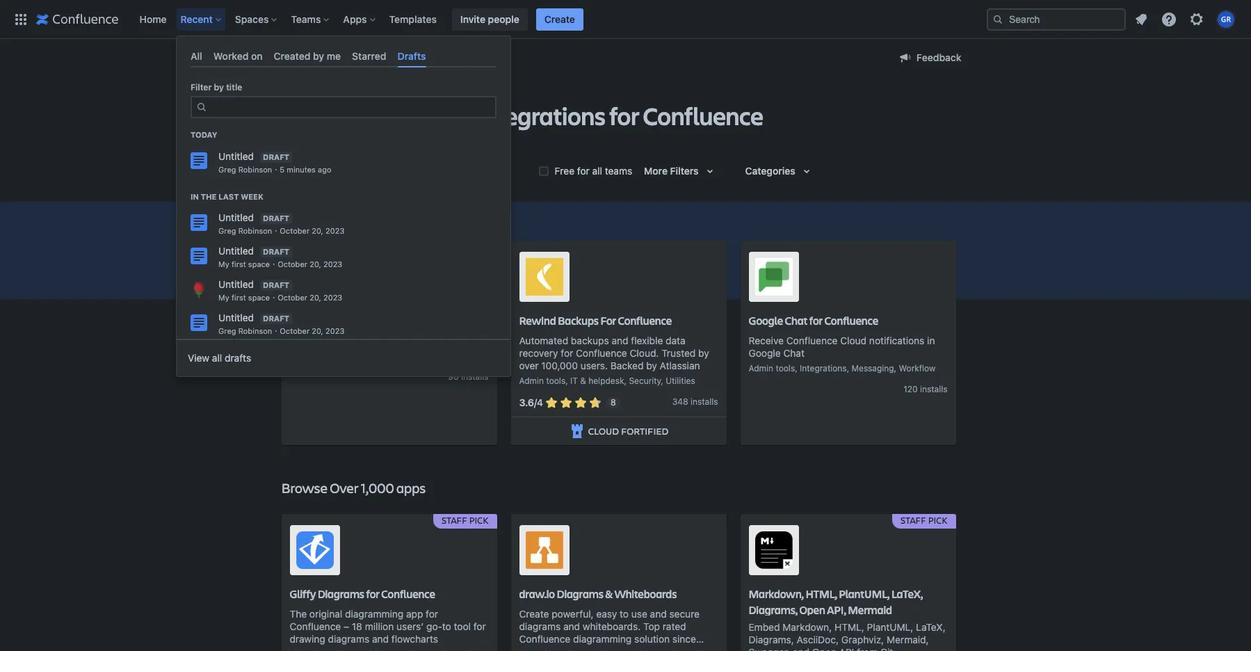 Task type: vqa. For each thing, say whether or not it's contained in the screenshot.
Compact list icon
no



Task type: locate. For each thing, give the bounding box(es) containing it.
google chat for confluence image
[[755, 258, 793, 296]]

1 vertical spatial admin
[[519, 376, 544, 386]]

diagrams
[[519, 620, 561, 632], [328, 633, 370, 645]]

install for 348
[[691, 396, 714, 407]]

1 horizontal spatial pick
[[929, 514, 948, 527]]

draft left lorem
[[263, 314, 290, 323]]

0 vertical spatial diagramming
[[345, 608, 404, 620]]

0 vertical spatial my first space ・ october 20, 2023
[[218, 260, 342, 269]]

to left the use
[[620, 608, 629, 620]]

0 vertical spatial install
[[461, 371, 484, 382]]

greg robinson ・ 5 minutes ago
[[218, 165, 331, 174]]

placeholder
[[339, 335, 392, 346]]

markdown, up 'embed'
[[749, 586, 804, 601]]

in the last week element
[[177, 208, 511, 339]]

people
[[488, 13, 520, 25]]

1 vertical spatial markdown,
[[783, 621, 832, 633]]

,
[[795, 363, 798, 373], [847, 363, 850, 373], [894, 363, 897, 373], [566, 376, 568, 386], [624, 376, 627, 386], [661, 376, 664, 386]]

robinson left 5
[[238, 165, 272, 174]]

diagramming inside the original diagramming app for confluence – 18 million users' go-to tool for drawing diagrams and flowcharts
[[345, 608, 404, 620]]

space
[[248, 260, 270, 269], [248, 293, 270, 302]]

whiteboards
[[615, 586, 677, 601]]

, left integrations
[[795, 363, 798, 373]]

0 horizontal spatial diagramming
[[345, 608, 404, 620]]

apps right marketplace at the left top
[[426, 52, 447, 64]]

all
[[592, 165, 602, 177], [212, 352, 222, 364]]

confluence up 2013
[[519, 633, 571, 645]]

1 vertical spatial my first space ・ october 20, 2023
[[218, 293, 342, 302]]

1 horizontal spatial to
[[620, 608, 629, 620]]

20,
[[312, 226, 323, 235], [310, 260, 321, 269], [310, 293, 321, 302], [312, 326, 323, 335]]

0 horizontal spatial s
[[484, 371, 489, 382]]

s for 120 install s
[[944, 384, 948, 394]]

1 horizontal spatial &
[[606, 586, 613, 601]]

templates link
[[385, 8, 441, 30]]

diagrams, inside embed markdown, html, plantuml, latex, diagrams, asciidoc, graphviz, mermaid, swagger, and open api from gi
[[749, 634, 794, 646]]

0 horizontal spatial tools
[[546, 376, 566, 386]]

0 vertical spatial chat
[[785, 313, 808, 328]]

my down in the last week
[[218, 260, 229, 269]]

google down receive
[[749, 347, 781, 359]]

diagrams inside the original diagramming app for confluence – 18 million users' go-to tool for drawing diagrams and flowcharts
[[328, 633, 370, 645]]

2 vertical spatial robinson
[[238, 326, 272, 335]]

google inside receive confluence cloud notifications in google chat admin tools , integrations , messaging , workflow
[[749, 347, 781, 359]]

2013
[[519, 645, 542, 651]]

create for create
[[545, 13, 575, 25]]

1 vertical spatial plantuml,
[[867, 621, 914, 633]]

2 vertical spatial install
[[691, 396, 714, 407]]

1 vertical spatial s
[[944, 384, 948, 394]]

diagrams down – at the bottom
[[328, 633, 370, 645]]

2 vertical spatial greg
[[218, 326, 236, 335]]

1 vertical spatial first
[[232, 293, 246, 302]]

s for 96 install s
[[484, 371, 489, 382]]

chat down receive
[[784, 347, 805, 359]]

tools down 100,000
[[546, 376, 566, 386]]

confluence up drawing
[[290, 620, 341, 632]]

draft left lorem ipsum image
[[263, 281, 290, 290]]

1 vertical spatial chat
[[784, 347, 805, 359]]

workflow
[[899, 363, 936, 373]]

discover apps and integrations for confluence
[[281, 99, 764, 132]]

backups
[[571, 335, 609, 346]]

0 vertical spatial robinson
[[238, 165, 272, 174]]

open
[[800, 602, 826, 617], [813, 646, 837, 651]]

2 staff pick from the left
[[901, 514, 948, 527]]

worked
[[213, 50, 249, 62]]

for
[[610, 99, 639, 132], [577, 165, 590, 177], [810, 313, 823, 328], [561, 347, 573, 359], [366, 586, 380, 601], [426, 608, 438, 620], [474, 620, 486, 632]]

1 diagrams, from the top
[[749, 602, 798, 617]]

create
[[545, 13, 575, 25], [519, 608, 549, 620]]

1 vertical spatial html,
[[835, 621, 865, 633]]

plantuml,
[[839, 586, 890, 601], [867, 621, 914, 633]]

and inside embed markdown, html, plantuml, latex, diagrams, asciidoc, graphviz, mermaid, swagger, and open api from gi
[[793, 646, 810, 651]]

create down draw.io
[[519, 608, 549, 620]]

0 vertical spatial tools
[[776, 363, 795, 373]]

staff pick for markdown, html, plantuml, latex, diagrams, open api, mermaid
[[901, 514, 948, 527]]

1 staff from the left
[[442, 514, 467, 527]]

diagramming down whiteboards.
[[573, 633, 632, 645]]

for up the go- on the bottom left of the page
[[426, 608, 438, 620]]

rewind
[[519, 313, 556, 328]]

0 vertical spatial open
[[800, 602, 826, 617]]

for up receive confluence cloud notifications in google chat admin tools , integrations , messaging , workflow
[[810, 313, 823, 328]]

0 horizontal spatial &
[[580, 376, 586, 386]]

admin inside automated backups and flexible data recovery for confluence cloud. trusted by over 100,000 users. backed by atlassian admin tools , it & helpdesk , security , utilities
[[519, 376, 544, 386]]

1 vertical spatial diagrams
[[328, 633, 370, 645]]

1 vertical spatial diagramming
[[573, 633, 632, 645]]

create right people
[[545, 13, 575, 25]]

open inside embed markdown, html, plantuml, latex, diagrams, asciidoc, graphviz, mermaid, swagger, and open api from gi
[[813, 646, 837, 651]]

latex, up mermaid
[[892, 586, 923, 601]]

2 google from the top
[[749, 347, 781, 359]]

Filter by title text field
[[212, 98, 487, 117]]

, down backed
[[624, 376, 627, 386]]

0 vertical spatial html,
[[806, 586, 838, 601]]

1 diagrams from the left
[[318, 586, 365, 601]]

1 vertical spatial to
[[442, 620, 451, 632]]

receive
[[749, 335, 784, 346]]

1 horizontal spatial s
[[714, 396, 718, 407]]

pick for gliffy diagrams for confluence
[[470, 514, 489, 527]]

1 vertical spatial tools
[[546, 376, 566, 386]]

greg robinson ・ october 20, 2023 down week on the left
[[218, 226, 345, 235]]

install for 120
[[920, 384, 944, 394]]

1 pick from the left
[[470, 514, 489, 527]]

open down asciidoc,
[[813, 646, 837, 651]]

context icon image
[[281, 50, 298, 67], [281, 50, 298, 67]]

, left workflow
[[894, 363, 897, 373]]

powerful,
[[552, 608, 594, 620]]

4 untitled from the top
[[218, 278, 254, 290]]

first down last
[[232, 260, 246, 269]]

cloud fortified app badge image
[[569, 423, 586, 440]]

admin down the over
[[519, 376, 544, 386]]

create inside create powerful, easy to use and secure diagrams and whiteboards. top rated confluence diagramming solution since 2013
[[519, 608, 549, 620]]

0 horizontal spatial to
[[442, 620, 451, 632]]

install for 96
[[461, 371, 484, 382]]

1 vertical spatial robinson
[[238, 226, 272, 235]]

markdown,
[[749, 586, 804, 601], [783, 621, 832, 633]]

confluence image
[[36, 11, 119, 27], [36, 11, 119, 27]]

, left it
[[566, 376, 568, 386]]

0 vertical spatial s
[[484, 371, 489, 382]]

s
[[484, 371, 489, 382], [944, 384, 948, 394], [714, 396, 718, 407]]

0 vertical spatial create
[[545, 13, 575, 25]]

notifications
[[870, 335, 925, 346]]

1 vertical spatial latex,
[[916, 621, 946, 633]]

october
[[280, 226, 310, 235], [278, 260, 308, 269], [278, 293, 308, 302], [280, 326, 310, 335]]

confluence link
[[281, 50, 351, 67]]

1 vertical spatial open
[[813, 646, 837, 651]]

tools down receive
[[776, 363, 795, 373]]

html,
[[806, 586, 838, 601], [835, 621, 865, 633]]

create inside 'link'
[[545, 13, 575, 25]]

first
[[232, 260, 246, 269], [232, 293, 246, 302]]

latex,
[[892, 586, 923, 601], [916, 621, 946, 633]]

create link
[[536, 8, 584, 30]]

0 horizontal spatial install
[[461, 371, 484, 382]]

plantuml, up mermaid
[[839, 586, 890, 601]]

Search for apps field
[[284, 159, 453, 184]]

2 horizontal spatial s
[[944, 384, 948, 394]]

marketplace apps link
[[368, 50, 447, 67]]

plantuml, up mermaid,
[[867, 621, 914, 633]]

gliffy diagrams for confluence
[[290, 586, 435, 601]]

diagrams, up 'embed'
[[749, 602, 798, 617]]

to left tool
[[442, 620, 451, 632]]

s right 96
[[484, 371, 489, 382]]

lorem ipsum image
[[296, 258, 334, 296]]

1 horizontal spatial install
[[691, 396, 714, 407]]

, left utilities
[[661, 376, 664, 386]]

0 vertical spatial to
[[620, 608, 629, 620]]

diagrams, inside markdown, html, plantuml, latex, diagrams, open api, mermaid
[[749, 602, 798, 617]]

1 vertical spatial install
[[920, 384, 944, 394]]

original
[[310, 608, 342, 620]]

1 space from the top
[[248, 260, 270, 269]]

robinson up drafts
[[238, 326, 272, 335]]

1 horizontal spatial diagrams
[[519, 620, 561, 632]]

confluence inside the original diagramming app for confluence – 18 million users' go-to tool for drawing diagrams and flowcharts
[[290, 620, 341, 632]]

1 vertical spatial my
[[218, 293, 229, 302]]

3 robinson from the top
[[238, 326, 272, 335]]

apps right 1,000
[[397, 479, 426, 497]]

confluence inside automated backups and flexible data recovery for confluence cloud. trusted by over 100,000 users. backed by atlassian admin tools , it & helpdesk , security , utilities
[[576, 347, 627, 359]]

confluence inside create powerful, easy to use and secure diagrams and whiteboards. top rated confluence diagramming solution since 2013
[[519, 633, 571, 645]]

robinson down week on the left
[[238, 226, 272, 235]]

embed
[[749, 621, 780, 633]]

tab list
[[185, 45, 502, 68]]

for up the teams
[[610, 99, 639, 132]]

0 horizontal spatial diagrams
[[318, 586, 365, 601]]

chat down google chat for confluence image
[[785, 313, 808, 328]]

1 horizontal spatial all
[[592, 165, 602, 177]]

0 vertical spatial google
[[749, 313, 783, 328]]

2 diagrams, from the top
[[749, 634, 794, 646]]

1 vertical spatial google
[[749, 347, 781, 359]]

swagger,
[[749, 646, 791, 651]]

1 my from the top
[[218, 260, 229, 269]]

rewind backups for confluence
[[519, 313, 672, 328]]

flowcharts
[[392, 633, 438, 645]]

apps
[[426, 52, 447, 64], [376, 99, 429, 132], [414, 211, 443, 230], [397, 479, 426, 497]]

help icon image
[[1161, 11, 1178, 27]]

chat
[[785, 313, 808, 328], [784, 347, 805, 359]]

admin down receive
[[749, 363, 774, 373]]

3 greg from the top
[[218, 326, 236, 335]]

2023 up the view all drafts link
[[326, 326, 345, 335]]

2023 down new and noteworthy apps at the left of page
[[323, 260, 342, 269]]

1 my first space ・ october 20, 2023 from the top
[[218, 260, 342, 269]]

markdown, up asciidoc,
[[783, 621, 832, 633]]

confluence down google chat for confluence
[[787, 335, 838, 346]]

markdown, html, plantuml, latex, diagrams, open api, mermaid image
[[755, 531, 793, 569]]

0 vertical spatial markdown,
[[749, 586, 804, 601]]

draft down week on the left
[[263, 214, 290, 223]]

my first space ・ october 20, 2023
[[218, 260, 342, 269], [218, 293, 342, 302]]

lorem ipsum
[[290, 313, 352, 328]]

google up receive
[[749, 313, 783, 328]]

1 vertical spatial greg robinson ・ october 20, 2023
[[218, 326, 345, 335]]

app
[[406, 608, 423, 620]]

5 draft from the top
[[263, 314, 290, 323]]

greg down in the last week
[[218, 226, 236, 235]]

easy
[[597, 608, 617, 620]]

staff pick
[[442, 514, 489, 527], [901, 514, 948, 527]]

1 vertical spatial diagrams,
[[749, 634, 794, 646]]

create for create powerful, easy to use and secure diagrams and whiteboards. top rated confluence diagramming solution since 2013
[[519, 608, 549, 620]]

1 horizontal spatial diagrams
[[557, 586, 604, 601]]

1,000
[[361, 479, 394, 497]]

Search field
[[987, 8, 1126, 30]]

staff
[[442, 514, 467, 527], [901, 514, 927, 527]]

0 vertical spatial admin
[[749, 363, 774, 373]]

1 horizontal spatial staff
[[901, 514, 927, 527]]

3 draft from the top
[[263, 247, 290, 256]]

my up view all drafts
[[218, 293, 229, 302]]

confluence up users.
[[576, 347, 627, 359]]

1 vertical spatial all
[[212, 352, 222, 364]]

for up 100,000
[[561, 347, 573, 359]]

open inside markdown, html, plantuml, latex, diagrams, open api, mermaid
[[800, 602, 826, 617]]

home
[[139, 13, 167, 25]]

2 robinson from the top
[[238, 226, 272, 235]]

diagramming inside create powerful, easy to use and secure diagrams and whiteboards. top rated confluence diagramming solution since 2013
[[573, 633, 632, 645]]

& up easy
[[606, 586, 613, 601]]

0 vertical spatial diagrams,
[[749, 602, 798, 617]]

1 vertical spatial greg
[[218, 226, 236, 235]]

2 staff from the left
[[901, 514, 927, 527]]

/
[[534, 397, 537, 409]]

html, up graphviz,
[[835, 621, 865, 633]]

confluence up flexible
[[618, 313, 672, 328]]

& right it
[[580, 376, 586, 386]]

0 horizontal spatial admin
[[519, 376, 544, 386]]

and
[[433, 99, 474, 132], [313, 211, 336, 230], [612, 335, 629, 346], [650, 608, 667, 620], [564, 620, 580, 632], [372, 633, 389, 645], [793, 646, 810, 651]]

install right 120
[[920, 384, 944, 394]]

1 vertical spatial create
[[519, 608, 549, 620]]

1 horizontal spatial admin
[[749, 363, 774, 373]]

from
[[857, 646, 878, 651]]

0 vertical spatial greg robinson ・ october 20, 2023
[[218, 226, 345, 235]]

tools inside receive confluence cloud notifications in google chat admin tools , integrations , messaging , workflow
[[776, 363, 795, 373]]

diagrams up 2013
[[519, 620, 561, 632]]

0 vertical spatial plantuml,
[[839, 586, 890, 601]]

0 vertical spatial diagrams
[[519, 620, 561, 632]]

open left api,
[[800, 602, 826, 617]]

diagramming up million
[[345, 608, 404, 620]]

0 vertical spatial all
[[592, 165, 602, 177]]

week
[[241, 192, 263, 201]]

all right view at the left of page
[[212, 352, 222, 364]]

utilities
[[666, 376, 696, 386]]

for up million
[[366, 586, 380, 601]]

the
[[201, 192, 217, 201]]

for right tool
[[474, 620, 486, 632]]

october left ipsum
[[280, 326, 310, 335]]

tab list containing all
[[185, 45, 502, 68]]

1 robinson from the top
[[238, 165, 272, 174]]

:rose: image
[[191, 282, 207, 299], [191, 282, 207, 299]]

staff for markdown, html, plantuml, latex, diagrams, open api, mermaid
[[901, 514, 927, 527]]

apps button
[[339, 8, 381, 30]]

latex, inside markdown, html, plantuml, latex, diagrams, open api, mermaid
[[892, 586, 923, 601]]

0 horizontal spatial pick
[[470, 514, 489, 527]]

flexible
[[631, 335, 663, 346]]

the original diagramming app for confluence – 18 million users' go-to tool for drawing diagrams and flowcharts
[[290, 608, 486, 645]]

integrations
[[477, 99, 606, 132]]

s for 348 install s
[[714, 396, 718, 407]]

draft down new
[[263, 247, 290, 256]]

teams
[[605, 165, 633, 177]]

users.
[[581, 360, 608, 371]]

2 pick from the left
[[929, 514, 948, 527]]

untitled
[[218, 150, 254, 162], [218, 212, 254, 223], [218, 245, 254, 257], [218, 278, 254, 290], [218, 312, 254, 324]]

banner containing home
[[0, 0, 1252, 39]]

diagrams
[[318, 586, 365, 601], [557, 586, 604, 601]]

greg up in the last week
[[218, 165, 236, 174]]

1 horizontal spatial tools
[[776, 363, 795, 373]]

all inside the view all drafts link
[[212, 352, 222, 364]]

diagrams up powerful, at left bottom
[[557, 586, 604, 601]]

tools inside automated backups and flexible data recovery for confluence cloud. trusted by over 100,000 users. backed by atlassian admin tools , it & helpdesk , security , utilities
[[546, 376, 566, 386]]

1 staff pick from the left
[[442, 514, 489, 527]]

fortified
[[621, 424, 669, 437]]

diagrams,
[[749, 602, 798, 617], [749, 634, 794, 646]]

1 horizontal spatial staff pick
[[901, 514, 948, 527]]

diagrams up the original
[[318, 586, 365, 601]]

confluence up app
[[381, 586, 435, 601]]

my first space ・ october 20, 2023 down new
[[218, 260, 342, 269]]

2 horizontal spatial install
[[920, 384, 944, 394]]

install right 96
[[461, 371, 484, 382]]

atlassian
[[660, 360, 700, 371]]

0 vertical spatial my
[[218, 260, 229, 269]]

generates placeholder text
[[290, 335, 411, 346]]

0 horizontal spatial all
[[212, 352, 222, 364]]

october up lorem ipsum image
[[280, 226, 310, 235]]

1 google from the top
[[749, 313, 783, 328]]

2 diagrams from the left
[[557, 586, 604, 601]]

diagrams, up swagger,
[[749, 634, 794, 646]]

1 vertical spatial &
[[606, 586, 613, 601]]

greg up view all drafts
[[218, 326, 236, 335]]

install right 348
[[691, 396, 714, 407]]

banner
[[0, 0, 1252, 39]]

robinson
[[238, 165, 272, 174], [238, 226, 272, 235], [238, 326, 272, 335]]

greg robinson ・ october 20, 2023 up drafts
[[218, 326, 345, 335]]

0 vertical spatial latex,
[[892, 586, 923, 601]]

s right 120
[[944, 384, 948, 394]]

all left the teams
[[592, 165, 602, 177]]

over
[[330, 479, 359, 497]]

rewind backups for confluence image
[[526, 258, 563, 296]]

teams
[[291, 13, 321, 25]]

asciidoc,
[[797, 634, 839, 646]]

0 vertical spatial &
[[580, 376, 586, 386]]

latex, up mermaid,
[[916, 621, 946, 633]]

solution
[[635, 633, 670, 645]]

0 horizontal spatial staff
[[442, 514, 467, 527]]

s right 348
[[714, 396, 718, 407]]

1 horizontal spatial diagramming
[[573, 633, 632, 645]]

html, up api,
[[806, 586, 838, 601]]

gliffy
[[290, 586, 316, 601]]

1 first from the top
[[232, 260, 246, 269]]

0 horizontal spatial staff pick
[[442, 514, 489, 527]]

120
[[904, 384, 918, 394]]

draft up greg robinson ・ 5 minutes ago
[[263, 152, 290, 161]]

starred
[[352, 50, 387, 62]]

google chat for confluence
[[749, 313, 879, 328]]

first up drafts
[[232, 293, 246, 302]]

0 horizontal spatial diagrams
[[328, 633, 370, 645]]

for right free
[[577, 165, 590, 177]]

october up lorem
[[278, 293, 308, 302]]

2 my first space ・ october 20, 2023 from the top
[[218, 293, 342, 302]]

apps down marketplace apps "link"
[[376, 99, 429, 132]]

0 vertical spatial first
[[232, 260, 246, 269]]

0 vertical spatial space
[[248, 260, 270, 269]]

1 vertical spatial space
[[248, 293, 270, 302]]

0 vertical spatial greg
[[218, 165, 236, 174]]

my first space ・ october 20, 2023 up lorem
[[218, 293, 342, 302]]

2 vertical spatial s
[[714, 396, 718, 407]]

html, inside embed markdown, html, plantuml, latex, diagrams, asciidoc, graphviz, mermaid, swagger, and open api from gi
[[835, 621, 865, 633]]

by left me
[[313, 50, 324, 62]]



Task type: describe. For each thing, give the bounding box(es) containing it.
diagrams for &
[[557, 586, 604, 601]]

confluence up cloud
[[825, 313, 879, 328]]

by left title
[[214, 82, 224, 93]]

apps right "noteworthy"
[[414, 211, 443, 230]]

graphviz,
[[842, 634, 884, 646]]

it
[[571, 376, 578, 386]]

markdown, inside markdown, html, plantuml, latex, diagrams, open api, mermaid
[[749, 586, 804, 601]]

chat inside receive confluence cloud notifications in google chat admin tools , integrations , messaging , workflow
[[784, 347, 805, 359]]

confluence up filters
[[643, 99, 764, 132]]

apps
[[343, 13, 367, 25]]

2 draft from the top
[[263, 214, 290, 223]]

minutes
[[287, 165, 316, 174]]

view all drafts link
[[177, 345, 511, 372]]

staff for gliffy diagrams for confluence
[[442, 514, 467, 527]]

generates
[[290, 335, 336, 346]]

mermaid
[[848, 602, 893, 617]]

cloud fortified
[[588, 424, 669, 437]]

invite people
[[461, 13, 520, 25]]

more
[[644, 165, 668, 177]]

for
[[601, 313, 616, 328]]

marketplace
[[368, 52, 423, 64]]

by right trusted
[[699, 347, 710, 359]]

settings icon image
[[1189, 11, 1206, 27]]

348 install s
[[673, 396, 718, 407]]

4 draft from the top
[[263, 281, 290, 290]]

new
[[281, 211, 311, 230]]

5 untitled from the top
[[218, 312, 254, 324]]

security
[[629, 376, 661, 386]]

html, inside markdown, html, plantuml, latex, diagrams, open api, mermaid
[[806, 586, 838, 601]]

2 my from the top
[[218, 293, 229, 302]]

feedback button
[[889, 47, 970, 69]]

drafts
[[398, 50, 426, 62]]

2023 right new
[[326, 226, 345, 235]]

filter
[[191, 82, 212, 93]]

2 greg from the top
[[218, 226, 236, 235]]

marketplace apps
[[368, 52, 447, 64]]

lorem
[[290, 313, 320, 328]]

since
[[673, 633, 696, 645]]

draw.io diagrams & whiteboards image
[[526, 531, 563, 569]]

in
[[191, 192, 199, 201]]

& inside automated backups and flexible data recovery for confluence cloud. trusted by over 100,000 users. backed by atlassian admin tools , it & helpdesk , security , utilities
[[580, 376, 586, 386]]

2023 up ipsum
[[323, 293, 342, 302]]

filters
[[670, 165, 699, 177]]

2 untitled from the top
[[218, 212, 254, 223]]

integrations
[[800, 363, 847, 373]]

in
[[928, 335, 935, 346]]

notification icon image
[[1133, 11, 1150, 27]]

diagrams inside create powerful, easy to use and secure diagrams and whiteboards. top rated confluence diagramming solution since 2013
[[519, 620, 561, 632]]

create powerful, easy to use and secure diagrams and whiteboards. top rated confluence diagramming solution since 2013
[[519, 608, 700, 651]]

data
[[666, 335, 686, 346]]

staff pick for gliffy diagrams for confluence
[[442, 514, 489, 527]]

plantuml, inside embed markdown, html, plantuml, latex, diagrams, asciidoc, graphviz, mermaid, swagger, and open api from gi
[[867, 621, 914, 633]]

3.6 / 4
[[519, 397, 543, 409]]

pick for markdown, html, plantuml, latex, diagrams, open api, mermaid
[[929, 514, 948, 527]]

latex, inside embed markdown, html, plantuml, latex, diagrams, asciidoc, graphviz, mermaid, swagger, and open api from gi
[[916, 621, 946, 633]]

me
[[327, 50, 341, 62]]

8
[[611, 397, 616, 408]]

to inside the original diagramming app for confluence – 18 million users' go-to tool for drawing diagrams and flowcharts
[[442, 620, 451, 632]]

and inside automated backups and flexible data recovery for confluence cloud. trusted by over 100,000 users. backed by atlassian admin tools , it & helpdesk , security , utilities
[[612, 335, 629, 346]]

3.6
[[519, 397, 534, 409]]

more filters
[[644, 165, 699, 177]]

worked on
[[213, 50, 263, 62]]

cloud
[[588, 424, 619, 437]]

templates
[[389, 13, 437, 25]]

all
[[191, 50, 202, 62]]

view
[[188, 352, 210, 364]]

markdown, html, plantuml, latex, diagrams, open api, mermaid
[[749, 586, 923, 617]]

ago
[[318, 165, 331, 174]]

text
[[394, 335, 411, 346]]

new and noteworthy apps
[[281, 211, 443, 230]]

diagrams for for
[[318, 586, 365, 601]]

1 greg from the top
[[218, 165, 236, 174]]

appswitcher icon image
[[13, 11, 29, 27]]

embed markdown, html, plantuml, latex, diagrams, asciidoc, graphviz, mermaid, swagger, and open api from gi
[[749, 621, 946, 651]]

by down "cloud."
[[647, 360, 657, 371]]

secure
[[670, 608, 700, 620]]

plantuml, inside markdown, html, plantuml, latex, diagrams, open api, mermaid
[[839, 586, 890, 601]]

created
[[274, 50, 311, 62]]

spaces button
[[231, 8, 283, 30]]

free for all teams
[[555, 165, 633, 177]]

to inside create powerful, easy to use and secure diagrams and whiteboards. top rated confluence diagramming solution since 2013
[[620, 608, 629, 620]]

use
[[632, 608, 648, 620]]

today
[[191, 130, 217, 139]]

api,
[[827, 602, 847, 617]]

1 untitled from the top
[[218, 150, 254, 162]]

whiteboards.
[[583, 620, 641, 632]]

1 draft from the top
[[263, 152, 290, 161]]

cloud
[[841, 335, 867, 346]]

discover
[[281, 99, 373, 132]]

search image
[[993, 14, 1004, 25]]

automated
[[519, 335, 569, 346]]

go-
[[427, 620, 442, 632]]

title
[[226, 82, 242, 93]]

browse over 1,000 apps
[[281, 479, 426, 497]]

3 untitled from the top
[[218, 245, 254, 257]]

draw.io diagrams & whiteboards
[[519, 586, 677, 601]]

5
[[280, 165, 285, 174]]

confluence inside receive confluence cloud notifications in google chat admin tools , integrations , messaging , workflow
[[787, 335, 838, 346]]

created by me
[[274, 50, 341, 62]]

million
[[365, 620, 394, 632]]

confluence down teams 'dropdown button'
[[300, 52, 351, 64]]

348
[[673, 396, 689, 407]]

for inside automated backups and flexible data recovery for confluence cloud. trusted by over 100,000 users. backed by atlassian admin tools , it & helpdesk , security , utilities
[[561, 347, 573, 359]]

–
[[344, 620, 349, 632]]

in the last week
[[191, 192, 263, 201]]

rated
[[663, 620, 686, 632]]

october down new
[[278, 260, 308, 269]]

invite people button
[[452, 8, 528, 30]]

recent button
[[176, 8, 227, 30]]

noteworthy
[[338, 211, 412, 230]]

18
[[352, 620, 362, 632]]

receive confluence cloud notifications in google chat admin tools , integrations , messaging , workflow
[[749, 335, 936, 373]]

spaces
[[235, 13, 269, 25]]

global element
[[8, 0, 984, 39]]

100,000
[[542, 360, 578, 371]]

teams button
[[287, 8, 335, 30]]

4
[[537, 397, 543, 409]]

2 greg robinson ・ october 20, 2023 from the top
[[218, 326, 345, 335]]

admin inside receive confluence cloud notifications in google chat admin tools , integrations , messaging , workflow
[[749, 363, 774, 373]]

markdown, inside embed markdown, html, plantuml, latex, diagrams, asciidoc, graphviz, mermaid, swagger, and open api from gi
[[783, 621, 832, 633]]

gliffy diagrams for confluence image
[[296, 531, 334, 569]]

recent
[[181, 13, 213, 25]]

ipsum
[[322, 313, 352, 328]]

apps inside "link"
[[426, 52, 447, 64]]

2 first from the top
[[232, 293, 246, 302]]

1 greg robinson ・ october 20, 2023 from the top
[[218, 226, 345, 235]]

96 install s
[[448, 371, 489, 382]]

2 space from the top
[[248, 293, 270, 302]]

, left messaging
[[847, 363, 850, 373]]

and inside the original diagramming app for confluence – 18 million users' go-to tool for drawing diagrams and flowcharts
[[372, 633, 389, 645]]



